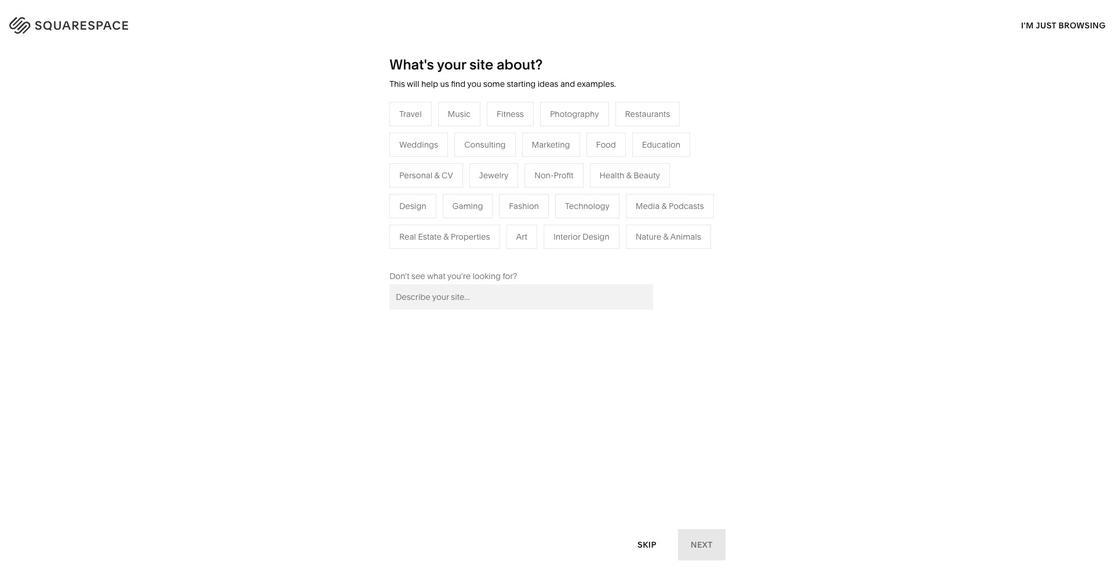 Task type: describe. For each thing, give the bounding box(es) containing it.
design inside interior design option
[[583, 232, 609, 242]]

Nature & Animals radio
[[626, 225, 711, 249]]

Education radio
[[632, 133, 690, 157]]

estate inside real estate & properties option
[[418, 232, 442, 242]]

Food radio
[[586, 133, 626, 157]]

animals inside radio
[[670, 232, 701, 242]]

1 vertical spatial real estate & properties
[[421, 288, 511, 299]]

Weddings radio
[[389, 133, 448, 157]]

Non-Profit radio
[[525, 163, 583, 188]]

templates
[[530, 58, 580, 69]]

interior
[[553, 232, 581, 242]]

Music radio
[[438, 102, 481, 126]]

skip
[[638, 540, 656, 550]]

see
[[411, 271, 425, 282]]

podcasts inside 'radio'
[[669, 201, 704, 211]]

restaurants inside restaurants option
[[625, 109, 670, 119]]

i'm
[[1021, 20, 1034, 30]]

dario image
[[400, 437, 715, 577]]

find
[[451, 79, 465, 89]]

Marketing radio
[[522, 133, 580, 157]]

0 horizontal spatial restaurants
[[421, 219, 466, 229]]

0 horizontal spatial media
[[421, 236, 445, 247]]

food
[[596, 140, 616, 150]]

1 vertical spatial real
[[421, 288, 437, 299]]

starting
[[507, 79, 536, 89]]

and
[[560, 79, 575, 89]]

cv
[[442, 170, 453, 181]]

weddings link
[[421, 271, 471, 282]]

looking
[[473, 271, 501, 282]]

nature & animals link
[[543, 219, 620, 229]]

gaming
[[452, 201, 483, 211]]

about?
[[497, 56, 543, 73]]

browsing
[[1059, 20, 1106, 30]]

what
[[427, 271, 445, 282]]

Photography radio
[[540, 102, 609, 126]]

don't see what you're looking for?
[[389, 271, 517, 282]]

some
[[483, 79, 505, 89]]

next
[[691, 540, 713, 550]]

Real Estate & Properties radio
[[389, 225, 500, 249]]

1 vertical spatial travel
[[421, 202, 443, 212]]

nature & animals inside radio
[[636, 232, 701, 242]]

fitness link
[[543, 236, 582, 247]]

beauty
[[634, 170, 660, 181]]

1 vertical spatial media & podcasts
[[421, 236, 489, 247]]

Technology radio
[[555, 194, 619, 218]]

personal & cv
[[399, 170, 453, 181]]

personal
[[399, 170, 432, 181]]

art
[[516, 232, 527, 242]]

Fitness radio
[[487, 102, 534, 126]]

products button
[[450, 41, 507, 87]]

& inside radio
[[434, 170, 440, 181]]

ideas
[[538, 79, 558, 89]]

0 vertical spatial animals
[[578, 219, 609, 229]]

1 vertical spatial weddings
[[421, 271, 460, 282]]

decor
[[576, 202, 599, 212]]

Health & Beauty radio
[[590, 163, 670, 188]]

next button
[[678, 530, 726, 561]]

Design radio
[[389, 194, 436, 218]]

media & podcasts link
[[421, 236, 501, 247]]

photography
[[550, 109, 599, 119]]

your
[[437, 56, 466, 73]]

1 vertical spatial properties
[[472, 288, 511, 299]]

Don't see what you're looking for? field
[[389, 284, 653, 310]]

help
[[421, 79, 438, 89]]

this
[[389, 79, 405, 89]]

home
[[543, 202, 566, 212]]

interior design
[[553, 232, 609, 242]]

don't
[[389, 271, 409, 282]]

education
[[642, 140, 680, 150]]

music
[[448, 109, 471, 119]]



Task type: vqa. For each thing, say whether or not it's contained in the screenshot.
ART radio
yes



Task type: locate. For each thing, give the bounding box(es) containing it.
restaurants up 'education'
[[625, 109, 670, 119]]

estate down "restaurants" link
[[418, 232, 442, 242]]

you
[[467, 79, 481, 89]]

0 horizontal spatial fitness
[[497, 109, 524, 119]]

nature
[[543, 219, 569, 229], [636, 232, 661, 242]]

travel down "will"
[[399, 109, 422, 119]]

real estate & properties
[[399, 232, 490, 242], [421, 288, 511, 299]]

1 horizontal spatial media
[[636, 201, 660, 211]]

real down the what at the left of page
[[421, 288, 437, 299]]

1 vertical spatial design
[[583, 232, 609, 242]]

nature & animals down media & podcasts 'radio'
[[636, 232, 701, 242]]

1 horizontal spatial nature
[[636, 232, 661, 242]]

1 horizontal spatial real
[[421, 288, 437, 299]]

home & decor
[[543, 202, 599, 212]]

0 horizontal spatial nature & animals
[[543, 219, 609, 229]]

us
[[440, 79, 449, 89]]

0 vertical spatial media
[[636, 201, 660, 211]]

0 vertical spatial fitness
[[497, 109, 524, 119]]

media & podcasts inside 'radio'
[[636, 201, 704, 211]]

just
[[1036, 20, 1056, 30]]

skip button
[[625, 529, 669, 561]]

0 vertical spatial nature
[[543, 219, 569, 229]]

0 horizontal spatial media & podcasts
[[421, 236, 489, 247]]

travel inside 'option'
[[399, 109, 422, 119]]

fitness inside fitness option
[[497, 109, 524, 119]]

1 vertical spatial media
[[421, 236, 445, 247]]

0 horizontal spatial real
[[399, 232, 416, 242]]

consulting
[[464, 140, 506, 150]]

i'm just browsing
[[1021, 20, 1106, 30]]

1 horizontal spatial podcasts
[[669, 201, 704, 211]]

Art radio
[[506, 225, 537, 249]]

fitness down nature & animals link
[[543, 236, 570, 247]]

design down nature & animals link
[[583, 232, 609, 242]]

real estate & properties down "restaurants" link
[[399, 232, 490, 242]]

Travel radio
[[389, 102, 432, 126]]

0 vertical spatial weddings
[[399, 140, 438, 150]]

animals up interior design
[[578, 219, 609, 229]]

0 vertical spatial podcasts
[[669, 201, 704, 211]]

media & podcasts up nature & animals radio
[[636, 201, 704, 211]]

media down "restaurants" link
[[421, 236, 445, 247]]

home & decor link
[[543, 202, 611, 212]]

0 vertical spatial media & podcasts
[[636, 201, 704, 211]]

what's
[[389, 56, 434, 73]]

0 vertical spatial nature & animals
[[543, 219, 609, 229]]

1 vertical spatial estate
[[439, 288, 463, 299]]

you're
[[447, 271, 471, 282]]

real estate & properties inside option
[[399, 232, 490, 242]]

real estate & properties down you're on the left top of page
[[421, 288, 511, 299]]

real inside real estate & properties option
[[399, 232, 416, 242]]

1 horizontal spatial design
[[583, 232, 609, 242]]

technology
[[565, 201, 610, 211]]

1 vertical spatial fitness
[[543, 236, 570, 247]]

podcasts
[[669, 201, 704, 211], [454, 236, 489, 247]]

what's your site about? this will help us find you some starting ideas and examples.
[[389, 56, 616, 89]]

will
[[407, 79, 419, 89]]

marketing
[[532, 140, 570, 150]]

nature & animals
[[543, 219, 609, 229], [636, 232, 701, 242]]

0 horizontal spatial podcasts
[[454, 236, 489, 247]]

0 vertical spatial properties
[[451, 232, 490, 242]]

nature down media & podcasts 'radio'
[[636, 232, 661, 242]]

health & beauty
[[600, 170, 660, 181]]

design
[[399, 201, 426, 211], [583, 232, 609, 242]]

weddings
[[399, 140, 438, 150], [421, 271, 460, 282]]

animals
[[578, 219, 609, 229], [670, 232, 701, 242]]

1 vertical spatial nature
[[636, 232, 661, 242]]

travel link
[[421, 202, 455, 212]]

1 horizontal spatial animals
[[670, 232, 701, 242]]

properties
[[451, 232, 490, 242], [472, 288, 511, 299]]

media down beauty
[[636, 201, 660, 211]]

0 vertical spatial real estate & properties
[[399, 232, 490, 242]]

travel up "restaurants" link
[[421, 202, 443, 212]]

design down personal
[[399, 201, 426, 211]]

real down design option
[[399, 232, 416, 242]]

Jewelry radio
[[469, 163, 518, 188]]

0 vertical spatial estate
[[418, 232, 442, 242]]

restaurants down travel link
[[421, 219, 466, 229]]

nature & animals up interior design
[[543, 219, 609, 229]]

media inside 'radio'
[[636, 201, 660, 211]]

0 vertical spatial restaurants
[[625, 109, 670, 119]]

podcasts up nature & animals radio
[[669, 201, 704, 211]]

0 vertical spatial travel
[[399, 109, 422, 119]]

1 horizontal spatial restaurants
[[625, 109, 670, 119]]

Consulting radio
[[454, 133, 516, 157]]

0 horizontal spatial nature
[[543, 219, 569, 229]]

health
[[600, 170, 624, 181]]

nature up interior
[[543, 219, 569, 229]]

travel
[[399, 109, 422, 119], [421, 202, 443, 212]]

1 vertical spatial restaurants
[[421, 219, 466, 229]]

media
[[636, 201, 660, 211], [421, 236, 445, 247]]

examples.
[[577, 79, 616, 89]]

what's your site about? main content
[[0, 0, 1115, 577]]

1 vertical spatial podcasts
[[454, 236, 489, 247]]

Media & Podcasts radio
[[626, 194, 714, 218]]

media & podcasts down "restaurants" link
[[421, 236, 489, 247]]

0 horizontal spatial animals
[[578, 219, 609, 229]]

templates link
[[530, 41, 580, 87]]

Gaming radio
[[443, 194, 493, 218]]

fashion
[[509, 201, 539, 211]]

real estate & properties link
[[421, 288, 523, 299]]

jewelry
[[479, 170, 508, 181]]

estate down the don't see what you're looking for?
[[439, 288, 463, 299]]

i'm just browsing link
[[1021, 9, 1106, 41]]

1 horizontal spatial nature & animals
[[636, 232, 701, 242]]

Personal & CV radio
[[389, 163, 463, 188]]

fitness down starting
[[497, 109, 524, 119]]

design inside design option
[[399, 201, 426, 211]]

0 horizontal spatial design
[[399, 201, 426, 211]]

media & podcasts
[[636, 201, 704, 211], [421, 236, 489, 247]]

0 vertical spatial design
[[399, 201, 426, 211]]

&
[[434, 170, 440, 181], [626, 170, 632, 181], [662, 201, 667, 211], [568, 202, 574, 212], [571, 219, 576, 229], [444, 232, 449, 242], [663, 232, 669, 242], [447, 236, 452, 247], [465, 288, 470, 299]]

& inside radio
[[663, 232, 669, 242]]

real
[[399, 232, 416, 242], [421, 288, 437, 299]]

properties down looking
[[472, 288, 511, 299]]

profit
[[554, 170, 574, 181]]

weddings inside radio
[[399, 140, 438, 150]]

non-profit
[[535, 170, 574, 181]]

& inside 'radio'
[[662, 201, 667, 211]]

site
[[470, 56, 493, 73]]

1 horizontal spatial media & podcasts
[[636, 201, 704, 211]]

products
[[450, 58, 498, 69]]

0 vertical spatial real
[[399, 232, 416, 242]]

nature inside nature & animals radio
[[636, 232, 661, 242]]

for?
[[503, 271, 517, 282]]

properties inside option
[[451, 232, 490, 242]]

Fashion radio
[[499, 194, 549, 218]]

Restaurants radio
[[615, 102, 680, 126]]

podcasts down "restaurants" link
[[454, 236, 489, 247]]

fitness
[[497, 109, 524, 119], [543, 236, 570, 247]]

estate
[[418, 232, 442, 242], [439, 288, 463, 299]]

properties down "restaurants" link
[[451, 232, 490, 242]]

1 vertical spatial nature & animals
[[636, 232, 701, 242]]

non-
[[535, 170, 554, 181]]

restaurants
[[625, 109, 670, 119], [421, 219, 466, 229]]

Interior Design radio
[[544, 225, 619, 249]]

restaurants link
[[421, 219, 477, 229]]

1 horizontal spatial fitness
[[543, 236, 570, 247]]

1 vertical spatial animals
[[670, 232, 701, 242]]

animals down media & podcasts 'radio'
[[670, 232, 701, 242]]



